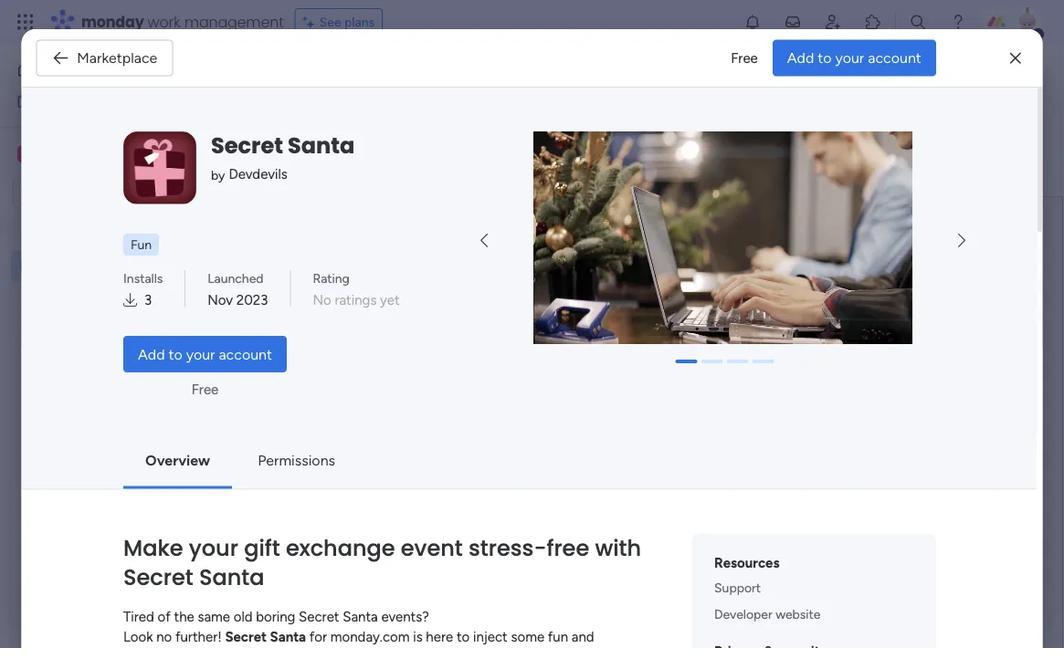 Task type: vqa. For each thing, say whether or not it's contained in the screenshot.
🎁
no



Task type: describe. For each thing, give the bounding box(es) containing it.
resources
[[714, 555, 779, 571]]

1
[[987, 69, 992, 84]]

old
[[233, 609, 252, 625]]

workforms logo image
[[451, 151, 554, 180]]

launched nov 2023
[[207, 271, 267, 309]]

out
[[449, 303, 471, 321]]

same
[[197, 609, 230, 625]]

0 horizontal spatial the
[[174, 609, 194, 625]]

and inside for monday.com is here to inject some fun and
[[571, 629, 594, 646]]

of
[[157, 609, 170, 625]]

help image
[[949, 13, 967, 31]]

dapulse x slim image
[[1010, 47, 1021, 69]]

further!
[[175, 629, 221, 646]]

home
[[42, 62, 77, 77]]

no
[[312, 292, 331, 309]]

launched
[[207, 271, 263, 286]]

0 vertical spatial add to your account button
[[772, 40, 936, 76]]

nov
[[207, 292, 233, 309]]

apps image
[[864, 13, 882, 31]]

being inside list box
[[130, 258, 163, 274]]

form for edit
[[310, 158, 337, 173]]

my
[[40, 93, 58, 109]]

hope
[[543, 358, 576, 376]]

Employee well-being survey field
[[273, 61, 592, 92]]

overview button
[[130, 443, 224, 479]]

invite members image
[[824, 13, 842, 31]]

pulse
[[686, 358, 720, 376]]

app logo image
[[123, 132, 196, 205]]

m
[[21, 146, 32, 162]]

see plans
[[319, 14, 375, 30]]

1 horizontal spatial survey
[[515, 61, 588, 92]]

permissions
[[257, 452, 335, 469]]

make your gift exchange event stress-free with secret santa
[[123, 533, 641, 593]]

1 vertical spatial free
[[191, 382, 218, 398]]

yet
[[380, 292, 399, 309]]

overview
[[145, 452, 210, 469]]

for up question
[[473, 285, 491, 303]]

edit form button
[[277, 151, 345, 180]]

programming
[[639, 377, 726, 394]]

developer
[[714, 606, 772, 622]]

here
[[425, 629, 453, 646]]

bring
[[515, 377, 548, 394]]

my work button
[[11, 86, 196, 116]]

look
[[123, 629, 153, 646]]

copy
[[904, 158, 935, 173]]

wellness
[[744, 358, 799, 376]]

free
[[546, 533, 589, 564]]

add to your account for add to your account button to the left
[[137, 346, 272, 363]]

account for topmost add to your account button
[[868, 49, 921, 67]]

employee well-being survey inside list box
[[43, 258, 203, 274]]

result,
[[478, 358, 517, 376]]

form form
[[242, 197, 1062, 648]]

on
[[724, 358, 741, 376]]

your inside make your gift exchange event stress-free with secret santa
[[188, 533, 238, 564]]

work for my
[[61, 93, 89, 109]]

santa inside secret santa by devdevils
[[287, 131, 354, 161]]

relevant
[[584, 377, 635, 394]]

see plans button
[[295, 8, 383, 36]]

developer website link
[[714, 606, 914, 622]]

with
[[595, 533, 641, 564]]

see
[[319, 14, 341, 30]]

inbox image
[[784, 13, 802, 31]]

employee
[[622, 285, 686, 303]]

activity
[[823, 69, 868, 84]]

notifications image
[[743, 13, 762, 31]]

home button
[[11, 55, 196, 84]]

monday work management
[[81, 11, 284, 32]]

workspace
[[78, 145, 150, 163]]

search everything image
[[909, 13, 927, 31]]

devdevils
[[228, 166, 287, 183]]

rating
[[312, 271, 349, 286]]

autopilot image
[[877, 104, 892, 128]]

0 vertical spatial well-
[[391, 61, 447, 92]]

exchange
[[285, 533, 395, 564]]

prefer.
[[532, 322, 574, 339]]

simply
[[683, 303, 724, 321]]

secret right boring
[[298, 609, 339, 625]]

form for copy
[[938, 158, 965, 173]]

well- inside list box
[[103, 258, 130, 274]]

for inside for monday.com is here to inject some fun and
[[309, 629, 327, 646]]

add for add to your account button to the left
[[137, 346, 164, 363]]

and inside with these result, we hope to have a better pulse on wellness at our organization and bring your relevant programming to better support you.
[[487, 377, 511, 394]]

help button
[[909, 596, 973, 627]]

work for monday
[[148, 11, 180, 32]]

secret down old
[[225, 629, 266, 646]]

name
[[627, 303, 662, 321]]

1 horizontal spatial free
[[731, 50, 758, 66]]

in
[[580, 285, 591, 303]]

/
[[978, 69, 983, 84]]

'anonymous'
[[764, 303, 846, 321]]

rating no ratings yet
[[312, 271, 399, 309]]

tired
[[123, 609, 154, 625]]

thank you for participating in this employee wellbeing survey! know that you can fill out for the form using your name or simply write 'anonymous' for the first question if you prefer.
[[404, 285, 898, 339]]

survey inside employee well-being survey list box
[[166, 258, 203, 274]]

question
[[433, 322, 489, 339]]

2 horizontal spatial you
[[874, 285, 898, 303]]

thank
[[404, 285, 442, 303]]



Task type: locate. For each thing, give the bounding box(es) containing it.
0 horizontal spatial and
[[487, 377, 511, 394]]

you up out
[[446, 285, 469, 303]]

0 vertical spatial better
[[642, 358, 682, 376]]

account down apps icon
[[868, 49, 921, 67]]

look no further! secret santa
[[123, 629, 306, 646]]

employee well-being survey
[[278, 61, 588, 92], [43, 258, 203, 274]]

better down the wellness
[[747, 377, 787, 394]]

0 vertical spatial add
[[787, 49, 814, 67]]

marketplace arrow left image
[[480, 234, 487, 248]]

1 vertical spatial account
[[218, 346, 272, 363]]

copy form link
[[904, 158, 987, 173]]

secret up of
[[123, 562, 193, 593]]

0 vertical spatial account
[[868, 49, 921, 67]]

0 vertical spatial add to your account
[[787, 49, 921, 67]]

0 horizontal spatial work
[[61, 93, 89, 109]]

your down "nov"
[[186, 346, 215, 363]]

fill
[[431, 303, 445, 321]]

the right 'anonymous'
[[872, 303, 894, 321]]

add down 3
[[137, 346, 164, 363]]

0 horizontal spatial being
[[130, 258, 163, 274]]

1 horizontal spatial and
[[571, 629, 594, 646]]

by
[[211, 167, 225, 182]]

your up "activity"
[[835, 49, 864, 67]]

monday
[[81, 11, 144, 32]]

have
[[597, 358, 628, 376]]

form down participating
[[522, 303, 552, 321]]

survey!
[[754, 285, 801, 303]]

your inside thank you for participating in this employee wellbeing survey! know that you can fill out for the form using your name or simply write 'anonymous' for the first question if you prefer.
[[594, 303, 623, 321]]

0 horizontal spatial form
[[310, 158, 337, 173]]

help
[[924, 602, 957, 621]]

we
[[520, 358, 539, 376]]

secret santa by devdevils
[[211, 131, 354, 183]]

survey
[[515, 61, 588, 92], [166, 258, 203, 274]]

the
[[497, 303, 518, 321], [872, 303, 894, 321], [174, 609, 194, 625]]

employee inside form form
[[404, 242, 549, 283]]

the right of
[[174, 609, 194, 625]]

stress-
[[468, 533, 546, 564]]

employee down see
[[278, 61, 386, 92]]

your inside with these result, we hope to have a better pulse on wellness at our organization and bring your relevant programming to better support you.
[[552, 377, 580, 394]]

employee inside list box
[[43, 258, 100, 274]]

account
[[868, 49, 921, 67], [218, 346, 272, 363]]

1 vertical spatial better
[[747, 377, 787, 394]]

workspace image
[[17, 144, 36, 164]]

activity button
[[816, 62, 902, 91]]

marketplace button
[[36, 40, 173, 76]]

ruby anderson image
[[1013, 7, 1042, 37]]

0 horizontal spatial free
[[191, 382, 218, 398]]

plans
[[344, 14, 375, 30]]

1 horizontal spatial you
[[505, 322, 529, 339]]

work right my at the left of page
[[61, 93, 89, 109]]

0 horizontal spatial account
[[218, 346, 272, 363]]

boring
[[255, 609, 295, 625]]

for up if
[[474, 303, 493, 321]]

for down tired of the same old boring secret santa events?
[[309, 629, 327, 646]]

1 horizontal spatial work
[[148, 11, 180, 32]]

your left gift
[[188, 533, 238, 564]]

marketplace arrow right image
[[958, 234, 965, 248]]

organization
[[404, 377, 484, 394]]

event
[[400, 533, 462, 564]]

at
[[803, 358, 815, 376]]

free
[[731, 50, 758, 66], [191, 382, 218, 398]]

1 vertical spatial add to your account button
[[123, 336, 286, 373]]

your
[[835, 49, 864, 67], [594, 303, 623, 321], [186, 346, 215, 363], [552, 377, 580, 394], [188, 533, 238, 564]]

option
[[0, 218, 233, 222]]

edit form
[[284, 158, 337, 173]]

for down that
[[850, 303, 869, 321]]

Search in workspace field
[[38, 183, 153, 204]]

work right monday
[[148, 11, 180, 32]]

0 vertical spatial work
[[148, 11, 180, 32]]

form inside thank you for participating in this employee wellbeing survey! know that you can fill out for the form using your name or simply write 'anonymous' for the first question if you prefer.
[[522, 303, 552, 321]]

1 vertical spatial work
[[61, 93, 89, 109]]

employee wellbeing survey
[[404, 242, 811, 283]]

and down result,
[[487, 377, 511, 394]]

that
[[844, 285, 870, 303]]

free up the overview button
[[191, 382, 218, 398]]

0 horizontal spatial well-
[[103, 258, 130, 274]]

select product image
[[16, 13, 35, 31]]

2 horizontal spatial the
[[872, 303, 894, 321]]

and
[[487, 377, 511, 394], [571, 629, 594, 646]]

inject
[[473, 629, 507, 646]]

to
[[818, 49, 832, 67], [168, 346, 182, 363], [580, 358, 594, 376], [729, 377, 743, 394], [456, 629, 469, 646]]

1 horizontal spatial better
[[747, 377, 787, 394]]

fun
[[547, 629, 568, 646]]

add to your account button down apps icon
[[772, 40, 936, 76]]

monday.com
[[330, 629, 409, 646]]

your down this
[[594, 303, 623, 321]]

employee up out
[[404, 242, 549, 283]]

1 vertical spatial well-
[[103, 258, 130, 274]]

1 horizontal spatial well-
[[391, 61, 447, 92]]

secret inside secret santa by devdevils
[[211, 131, 283, 161]]

add to your account up "activity"
[[787, 49, 921, 67]]

you.
[[845, 377, 871, 394]]

public board image
[[19, 257, 37, 274]]

1 horizontal spatial employee well-being survey
[[278, 61, 588, 92]]

support
[[714, 580, 760, 596]]

website
[[775, 606, 820, 622]]

1 horizontal spatial being
[[447, 61, 510, 92]]

1 horizontal spatial employee
[[278, 61, 386, 92]]

know
[[804, 285, 840, 303]]

form
[[938, 158, 965, 173], [310, 158, 337, 173], [522, 303, 552, 321]]

form inside 'button'
[[310, 158, 337, 173]]

resources support
[[714, 555, 779, 596]]

0 vertical spatial and
[[487, 377, 511, 394]]

being
[[447, 61, 510, 92], [130, 258, 163, 274]]

developer website
[[714, 606, 820, 622]]

the up if
[[497, 303, 518, 321]]

you right if
[[505, 322, 529, 339]]

add down inbox icon
[[787, 49, 814, 67]]

form right edit
[[310, 158, 337, 173]]

permissions button
[[243, 443, 349, 479]]

work inside button
[[61, 93, 89, 109]]

my work
[[40, 93, 89, 109]]

some
[[510, 629, 544, 646]]

first
[[404, 322, 429, 339]]

using
[[556, 303, 591, 321]]

form left the link in the right of the page
[[938, 158, 965, 173]]

ratings
[[334, 292, 376, 309]]

add to your account button down "nov"
[[123, 336, 286, 373]]

events?
[[381, 609, 429, 625]]

employee well-being survey list box
[[0, 216, 233, 528]]

1 vertical spatial add
[[137, 346, 164, 363]]

1 vertical spatial survey
[[166, 258, 203, 274]]

account for add to your account button to the left
[[218, 346, 272, 363]]

write
[[728, 303, 760, 321]]

0 horizontal spatial add to your account
[[137, 346, 272, 363]]

0 horizontal spatial better
[[642, 358, 682, 376]]

participating
[[495, 285, 576, 303]]

account down 2023
[[218, 346, 272, 363]]

1 vertical spatial being
[[130, 258, 163, 274]]

secret up devdevils
[[211, 131, 283, 161]]

employee
[[278, 61, 386, 92], [404, 242, 549, 283], [43, 258, 100, 274]]

2023
[[236, 292, 267, 309]]

1 vertical spatial and
[[571, 629, 594, 646]]

0 vertical spatial free
[[731, 50, 758, 66]]

management
[[184, 11, 284, 32]]

0 vertical spatial employee well-being survey
[[278, 61, 588, 92]]

1 vertical spatial add to your account
[[137, 346, 272, 363]]

2 horizontal spatial form
[[938, 158, 965, 173]]

with
[[404, 358, 434, 376]]

add for topmost add to your account button
[[787, 49, 814, 67]]

add to your account for topmost add to your account button
[[787, 49, 921, 67]]

tired of the same old boring secret santa events?
[[123, 609, 429, 625]]

can
[[404, 303, 427, 321]]

14. Anything you want to add? text field
[[403, 426, 892, 541]]

better up programming
[[642, 358, 682, 376]]

these
[[438, 358, 474, 376]]

your down hope
[[552, 377, 580, 394]]

0 horizontal spatial employee well-being survey
[[43, 258, 203, 274]]

1 horizontal spatial add to your account button
[[772, 40, 936, 76]]

employee right the public board image on the top left of the page
[[43, 258, 100, 274]]

with these result, we hope to have a better pulse on wellness at our organization and bring your relevant programming to better support you.
[[404, 358, 871, 394]]

and right fun
[[571, 629, 594, 646]]

form inside button
[[938, 158, 965, 173]]

main
[[42, 145, 74, 163]]

0 horizontal spatial add to your account button
[[123, 336, 286, 373]]

you right that
[[874, 285, 898, 303]]

wellbeing
[[556, 242, 703, 283]]

0 vertical spatial being
[[447, 61, 510, 92]]

1 horizontal spatial add to your account
[[787, 49, 921, 67]]

0 horizontal spatial you
[[446, 285, 469, 303]]

work
[[148, 11, 180, 32], [61, 93, 89, 109]]

1 horizontal spatial the
[[497, 303, 518, 321]]

1 horizontal spatial account
[[868, 49, 921, 67]]

0 horizontal spatial add
[[137, 346, 164, 363]]

0 horizontal spatial employee
[[43, 258, 100, 274]]

0 horizontal spatial survey
[[166, 258, 203, 274]]

workspace selection element
[[17, 143, 153, 167]]

1 horizontal spatial add
[[787, 49, 814, 67]]

copy form link button
[[870, 151, 995, 180]]

v2 download image
[[123, 290, 137, 311]]

if
[[493, 322, 501, 339]]

santa inside make your gift exchange event stress-free with secret santa
[[199, 562, 264, 593]]

free down 'notifications' icon
[[731, 50, 758, 66]]

gift
[[244, 533, 280, 564]]

1 vertical spatial employee well-being survey
[[43, 258, 203, 274]]

fun
[[130, 237, 151, 253]]

0 vertical spatial survey
[[515, 61, 588, 92]]

invite
[[943, 69, 975, 84]]

add to your account down "nov"
[[137, 346, 272, 363]]

to inside for monday.com is here to inject some fun and
[[456, 629, 469, 646]]

invite / 1 button
[[910, 62, 1000, 91]]

secret inside make your gift exchange event stress-free with secret santa
[[123, 562, 193, 593]]

add
[[787, 49, 814, 67], [137, 346, 164, 363]]

1 horizontal spatial form
[[522, 303, 552, 321]]

is
[[413, 629, 422, 646]]

make
[[123, 533, 183, 564]]

2 horizontal spatial employee
[[404, 242, 549, 283]]



